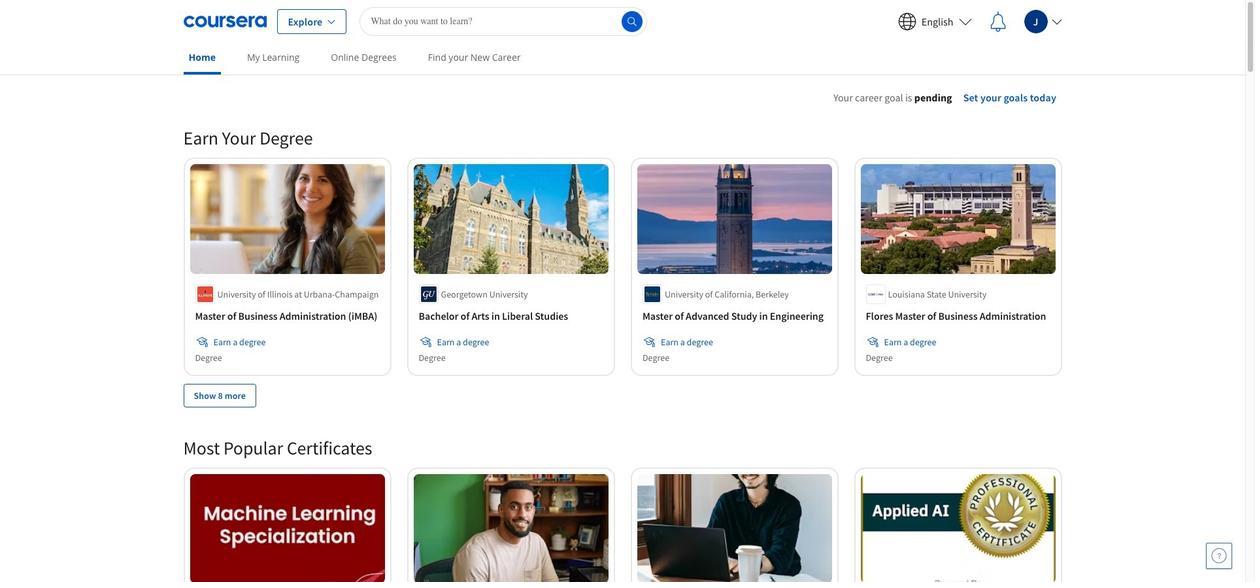 Task type: vqa. For each thing, say whether or not it's contained in the screenshot.
first "cost" from left
no



Task type: locate. For each thing, give the bounding box(es) containing it.
What do you want to learn? text field
[[360, 7, 648, 36]]

None search field
[[360, 7, 648, 36]]

region
[[779, 108, 1204, 237]]

help center image
[[1212, 548, 1228, 564]]



Task type: describe. For each thing, give the bounding box(es) containing it.
coursera image
[[183, 11, 267, 32]]

most popular certificates collection element
[[176, 415, 1070, 582]]

earn your degree collection element
[[176, 105, 1070, 428]]



